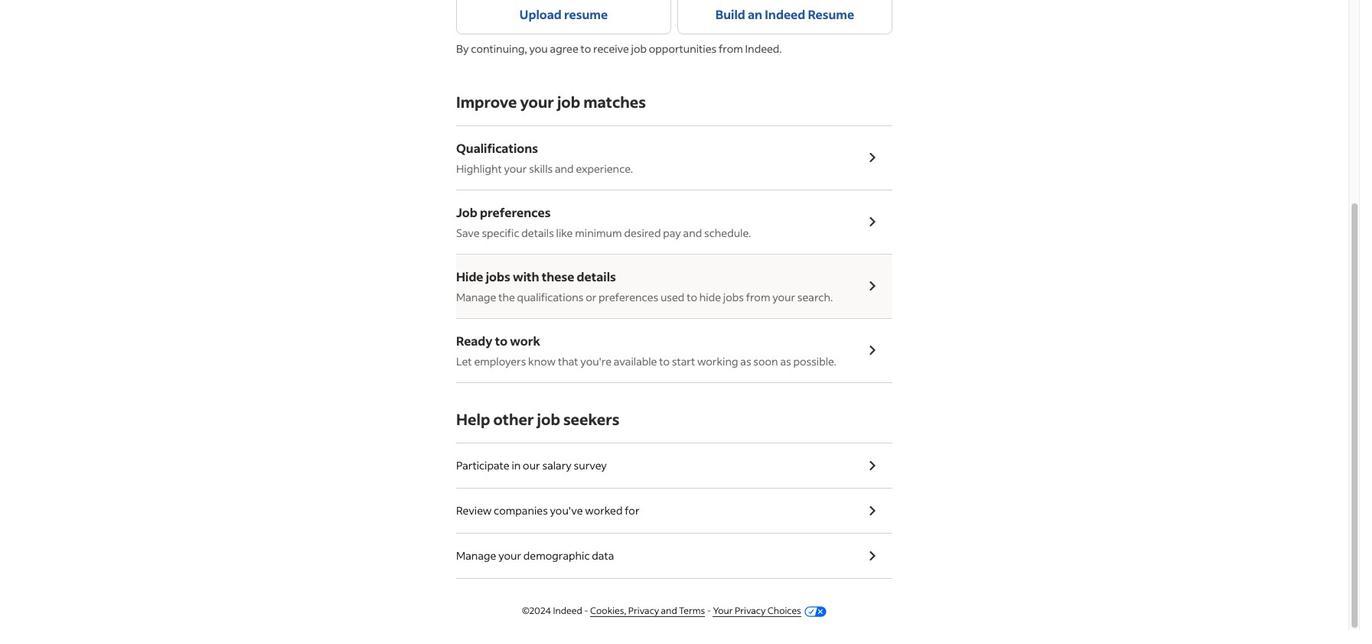 Task type: vqa. For each thing, say whether or not it's contained in the screenshot.
Review
yes



Task type: locate. For each thing, give the bounding box(es) containing it.
1 vertical spatial and
[[683, 226, 702, 240]]

let
[[456, 354, 472, 369]]

1 horizontal spatial and
[[661, 605, 677, 617]]

0 vertical spatial preferences
[[480, 204, 551, 220]]

1 vertical spatial from
[[746, 290, 770, 304]]

your left search.
[[773, 290, 795, 304]]

0 horizontal spatial jobs
[[486, 269, 510, 285]]

1 horizontal spatial as
[[780, 354, 791, 369]]

©2024
[[522, 605, 551, 617]]

preferences right the or
[[599, 290, 658, 304]]

details for hide jobs with these details
[[577, 269, 616, 285]]

1 as from the left
[[740, 354, 751, 369]]

upload resume button
[[456, 0, 671, 34]]

1 horizontal spatial jobs
[[723, 290, 744, 304]]

to left start
[[659, 354, 670, 369]]

0 horizontal spatial privacy
[[628, 605, 659, 617]]

seekers
[[563, 409, 620, 429]]

build an indeed resume link
[[677, 0, 893, 34]]

0 vertical spatial manage
[[456, 290, 496, 304]]

by
[[456, 41, 469, 56]]

and left terms
[[661, 605, 677, 617]]

and right skills
[[555, 161, 574, 176]]

and inside job preferences save specific details like minimum desired pay and schedule.
[[683, 226, 702, 240]]

1 vertical spatial manage
[[456, 549, 496, 564]]

job left matches
[[557, 92, 580, 112]]

job for matches
[[557, 92, 580, 112]]

1 horizontal spatial details
[[577, 269, 616, 285]]

1 horizontal spatial -
[[707, 605, 711, 617]]

1 vertical spatial details
[[577, 269, 616, 285]]

0 vertical spatial indeed
[[765, 6, 805, 22]]

0 horizontal spatial -
[[584, 605, 588, 617]]

0 horizontal spatial as
[[740, 354, 751, 369]]

from left indeed.
[[719, 41, 743, 56]]

1 vertical spatial preferences
[[599, 290, 658, 304]]

2 vertical spatial job
[[537, 409, 560, 429]]

preferences up "specific"
[[480, 204, 551, 220]]

and
[[555, 161, 574, 176], [683, 226, 702, 240], [661, 605, 677, 617]]

to right the agree
[[581, 41, 591, 56]]

0 horizontal spatial details
[[522, 226, 554, 240]]

demographic
[[523, 549, 590, 564]]

1 horizontal spatial preferences
[[599, 290, 658, 304]]

0 vertical spatial details
[[522, 226, 554, 240]]

your left skills
[[504, 161, 527, 176]]

available
[[614, 354, 657, 369]]

ready
[[456, 333, 493, 349]]

your privacy choices link
[[713, 605, 801, 618]]

1 vertical spatial job
[[557, 92, 580, 112]]

agree
[[550, 41, 579, 56]]

possible.
[[793, 354, 837, 369]]

from inside hide jobs with these details manage the qualifications or preferences used to hide jobs from your search.
[[746, 290, 770, 304]]

privacy right cookies,
[[628, 605, 659, 617]]

details
[[522, 226, 554, 240], [577, 269, 616, 285]]

1 horizontal spatial indeed
[[765, 6, 805, 22]]

your inside qualifications highlight your skills and experience.
[[504, 161, 527, 176]]

review companies you've worked for
[[456, 504, 640, 518]]

1 - from the left
[[584, 605, 588, 617]]

0 vertical spatial from
[[719, 41, 743, 56]]

privacy right your on the bottom right
[[735, 605, 766, 617]]

job right the other
[[537, 409, 560, 429]]

to left hide
[[687, 290, 697, 304]]

by continuing, you agree to receive job opportunities from indeed.
[[456, 41, 782, 56]]

from right hide
[[746, 290, 770, 304]]

qualifications
[[517, 290, 584, 304]]

and right pay
[[683, 226, 702, 240]]

build an indeed resume
[[716, 6, 854, 22]]

0 horizontal spatial and
[[555, 161, 574, 176]]

participate in our salary survey
[[456, 459, 607, 473]]

to inside hide jobs with these details manage the qualifications or preferences used to hide jobs from your search.
[[687, 290, 697, 304]]

skills
[[529, 161, 553, 176]]

as
[[740, 354, 751, 369], [780, 354, 791, 369]]

from
[[719, 41, 743, 56], [746, 290, 770, 304]]

to
[[581, 41, 591, 56], [687, 290, 697, 304], [495, 333, 508, 349], [659, 354, 670, 369]]

your inside hide jobs with these details manage the qualifications or preferences used to hide jobs from your search.
[[773, 290, 795, 304]]

1 privacy from the left
[[628, 605, 659, 617]]

1 horizontal spatial from
[[746, 290, 770, 304]]

as left soon
[[740, 354, 751, 369]]

schedule.
[[704, 226, 751, 240]]

job preferences save specific details like minimum desired pay and schedule.
[[456, 204, 751, 240]]

choices
[[768, 605, 801, 617]]

©2024 indeed - cookies, privacy and terms - your privacy choices
[[522, 605, 801, 617]]

job right receive
[[631, 41, 647, 56]]

like
[[556, 226, 573, 240]]

details inside hide jobs with these details manage the qualifications or preferences used to hide jobs from your search.
[[577, 269, 616, 285]]

- left your on the bottom right
[[707, 605, 711, 617]]

manage
[[456, 290, 496, 304], [456, 549, 496, 564]]

indeed right the an
[[765, 6, 805, 22]]

1 manage from the top
[[456, 290, 496, 304]]

1 vertical spatial indeed
[[553, 605, 582, 617]]

your
[[520, 92, 554, 112], [504, 161, 527, 176], [773, 290, 795, 304], [498, 549, 521, 564]]

jobs right hide
[[723, 290, 744, 304]]

data
[[592, 549, 614, 564]]

companies
[[494, 504, 548, 518]]

the
[[498, 290, 515, 304]]

jobs
[[486, 269, 510, 285], [723, 290, 744, 304]]

manage down review at the left
[[456, 549, 496, 564]]

1 vertical spatial jobs
[[723, 290, 744, 304]]

jobs up the
[[486, 269, 510, 285]]

our
[[523, 459, 540, 473]]

indeed right ©2024
[[553, 605, 582, 617]]

preferences
[[480, 204, 551, 220], [599, 290, 658, 304]]

-
[[584, 605, 588, 617], [707, 605, 711, 617]]

manage inside hide jobs with these details manage the qualifications or preferences used to hide jobs from your search.
[[456, 290, 496, 304]]

2 vertical spatial and
[[661, 605, 677, 617]]

job
[[631, 41, 647, 56], [557, 92, 580, 112], [537, 409, 560, 429]]

0 horizontal spatial preferences
[[480, 204, 551, 220]]

and inside qualifications highlight your skills and experience.
[[555, 161, 574, 176]]

build
[[716, 6, 745, 22]]

- left cookies,
[[584, 605, 588, 617]]

2 horizontal spatial and
[[683, 226, 702, 240]]

qualifications highlight your skills and experience.
[[456, 140, 633, 176]]

upload resume
[[520, 6, 608, 22]]

2 manage from the top
[[456, 549, 496, 564]]

details inside job preferences save specific details like minimum desired pay and schedule.
[[522, 226, 554, 240]]

preferences inside job preferences save specific details like minimum desired pay and schedule.
[[480, 204, 551, 220]]

as right soon
[[780, 354, 791, 369]]

that
[[558, 354, 578, 369]]

0 vertical spatial and
[[555, 161, 574, 176]]

privacy
[[628, 605, 659, 617], [735, 605, 766, 617]]

highlight
[[456, 161, 502, 176]]

manage down hide
[[456, 290, 496, 304]]

details left "like"
[[522, 226, 554, 240]]

0 vertical spatial jobs
[[486, 269, 510, 285]]

hide
[[699, 290, 721, 304]]

details up the or
[[577, 269, 616, 285]]

2 as from the left
[[780, 354, 791, 369]]

ready to work let employers know that you're available to start working as soon as possible.
[[456, 333, 837, 369]]

1 horizontal spatial privacy
[[735, 605, 766, 617]]

details for job preferences
[[522, 226, 554, 240]]

work
[[510, 333, 540, 349]]

your right improve
[[520, 92, 554, 112]]

2 - from the left
[[707, 605, 711, 617]]

indeed
[[765, 6, 805, 22], [553, 605, 582, 617]]



Task type: describe. For each thing, give the bounding box(es) containing it.
specific
[[482, 226, 519, 240]]

matches
[[583, 92, 646, 112]]

cookies,
[[590, 605, 626, 617]]

desired
[[624, 226, 661, 240]]

experience.
[[576, 161, 633, 176]]

2 privacy from the left
[[735, 605, 766, 617]]

you're
[[581, 354, 612, 369]]

you've
[[550, 504, 583, 518]]

employers
[[474, 354, 526, 369]]

you
[[529, 41, 548, 56]]

qualifications
[[456, 140, 538, 156]]

preferences inside hide jobs with these details manage the qualifications or preferences used to hide jobs from your search.
[[599, 290, 658, 304]]

to up employers at bottom
[[495, 333, 508, 349]]

participate in our salary survey link
[[456, 445, 893, 487]]

improve
[[456, 92, 517, 112]]

salary
[[542, 459, 572, 473]]

for
[[625, 504, 640, 518]]

soon
[[754, 354, 778, 369]]

know
[[528, 354, 556, 369]]

pay
[[663, 226, 681, 240]]

search.
[[798, 290, 833, 304]]

start
[[672, 354, 695, 369]]

in
[[512, 459, 521, 473]]

resume
[[808, 6, 854, 22]]

or
[[586, 290, 597, 304]]

cookies, privacy and terms link
[[590, 605, 705, 618]]

manage your demographic data link
[[456, 535, 893, 578]]

other
[[493, 409, 534, 429]]

these
[[542, 269, 574, 285]]

resume
[[564, 6, 608, 22]]

survey
[[574, 459, 607, 473]]

worked
[[585, 504, 623, 518]]

job for seekers
[[537, 409, 560, 429]]

terms
[[679, 605, 705, 617]]

hide
[[456, 269, 483, 285]]

review companies you've worked for link
[[456, 490, 893, 533]]

receive
[[593, 41, 629, 56]]

improve your job matches
[[456, 92, 646, 112]]

job
[[456, 204, 477, 220]]

continuing,
[[471, 41, 527, 56]]

0 horizontal spatial indeed
[[553, 605, 582, 617]]

opportunities
[[649, 41, 717, 56]]

participate
[[456, 459, 510, 473]]

help
[[456, 409, 490, 429]]

hide jobs with these details manage the qualifications or preferences used to hide jobs from your search.
[[456, 269, 833, 304]]

an
[[748, 6, 763, 22]]

help other job seekers
[[456, 409, 620, 429]]

with
[[513, 269, 539, 285]]

your
[[713, 605, 733, 617]]

0 horizontal spatial from
[[719, 41, 743, 56]]

0 vertical spatial job
[[631, 41, 647, 56]]

save
[[456, 226, 480, 240]]

review
[[456, 504, 492, 518]]

used
[[661, 290, 685, 304]]

working
[[697, 354, 738, 369]]

your down companies
[[498, 549, 521, 564]]

upload
[[520, 6, 562, 22]]

minimum
[[575, 226, 622, 240]]

indeed.
[[745, 41, 782, 56]]

manage your demographic data
[[456, 549, 614, 564]]



